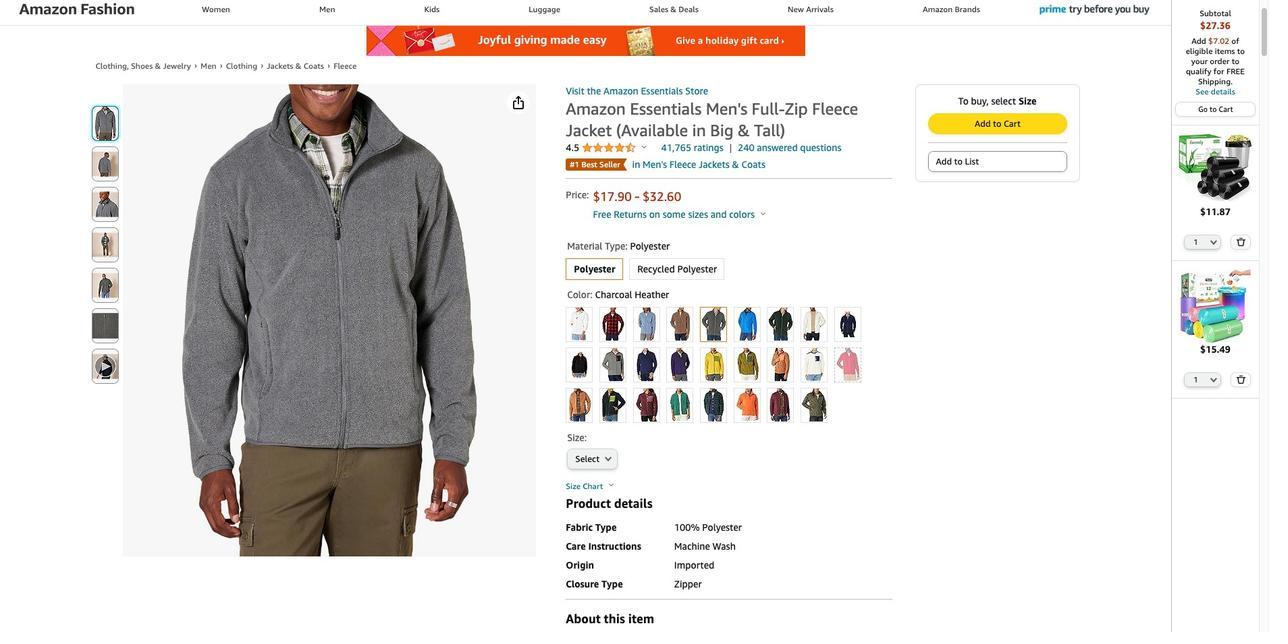 Task type: vqa. For each thing, say whether or not it's contained in the screenshot.


Task type: describe. For each thing, give the bounding box(es) containing it.
41,765 ratings
[[662, 142, 724, 153]]

order
[[1211, 56, 1230, 66]]

charcoal
[[596, 289, 633, 300]]

jewelry
[[163, 61, 191, 71]]

the
[[587, 85, 601, 97]]

option group for polyester
[[562, 256, 893, 283]]

polyester up "wash"
[[703, 522, 742, 533]]

details for see details
[[1212, 86, 1236, 97]]

jackets inside clothing, shoes & jewelry › men › clothing › jackets & coats › fleece
[[267, 61, 294, 71]]

items
[[1216, 46, 1236, 56]]

popover image inside size chart button
[[609, 484, 614, 487]]

2 › from the left
[[220, 60, 223, 70]]

navigation navigation
[[0, 0, 1261, 633]]

select
[[576, 454, 600, 465]]

free returns on some sizes and colors button
[[593, 208, 766, 222]]

to
[[959, 95, 969, 107]]

details for product details
[[615, 496, 653, 511]]

golden olive green color block image
[[735, 348, 760, 382]]

1 vertical spatial men's
[[643, 159, 667, 170]]

kids link
[[380, 0, 484, 25]]

zipper
[[675, 579, 702, 590]]

1.2 gallon/330pcs strong trash bags colorful clear garbage bags by teivio, bathroom trash can bin liners, small plastic bags for home office kitchen, multicolor image
[[1179, 269, 1253, 343]]

subtotal
[[1200, 8, 1232, 18]]

dropdown image for $15.49
[[1211, 378, 1218, 383]]

$17.90
[[593, 189, 632, 204]]

see details
[[1196, 86, 1236, 97]]

recycled polyester
[[638, 263, 718, 275]]

essentials inside amazon essentials men's full-zip fleece jacket (available in big & tall)
[[630, 99, 702, 118]]

type:
[[605, 240, 628, 252]]

dropdown image for $11.87
[[1211, 240, 1218, 245]]

41,765
[[662, 142, 692, 153]]

go to cart link
[[1177, 103, 1256, 116]]

4.5
[[566, 142, 582, 153]]

fleece inside clothing, shoes & jewelry › men › clothing › jackets & coats › fleece
[[334, 61, 357, 71]]

fleece link
[[334, 61, 357, 71]]

add $7.02
[[1192, 36, 1232, 46]]

$7.02
[[1209, 36, 1230, 46]]

black purple color block image
[[668, 348, 693, 382]]

popover image inside 4.5 "button"
[[642, 145, 647, 149]]

big
[[711, 121, 734, 140]]

on
[[650, 209, 661, 220]]

shoes
[[131, 61, 153, 71]]

#1 best seller
[[570, 159, 621, 170]]

go
[[1199, 105, 1209, 113]]

oatmeal heather image
[[802, 308, 827, 342]]

cobalt blue image
[[735, 308, 760, 342]]

240
[[738, 142, 755, 153]]

add for add to cart
[[975, 118, 991, 129]]

closure type
[[566, 579, 623, 590]]

1 for $11.87
[[1194, 238, 1199, 246]]

| 240 answered questions
[[730, 142, 842, 153]]

240 answered questions link
[[738, 141, 842, 155]]

1 vertical spatial coats
[[742, 159, 766, 170]]

to right order
[[1232, 56, 1240, 66]]

gold olive color block image
[[701, 348, 727, 382]]

size chart button
[[566, 480, 614, 492]]

burgundy/grape image
[[634, 389, 660, 423]]

see
[[1196, 86, 1210, 97]]

list
[[966, 156, 980, 167]]

3 › from the left
[[261, 60, 264, 70]]

origin
[[566, 560, 595, 571]]

amazon brands
[[923, 4, 981, 14]]

some
[[663, 209, 686, 220]]

jacket
[[566, 121, 612, 140]]

fabric type
[[566, 522, 617, 533]]

dark green camo image
[[802, 389, 827, 423]]

about
[[566, 612, 601, 627]]

of eligible items to your order to qualify for free shipping.
[[1187, 36, 1246, 86]]

men link for clothing link
[[201, 61, 217, 71]]

$27.36
[[1201, 20, 1231, 31]]

& inside amazon essentials men's full-zip fleece jacket (available in big & tall)
[[738, 121, 750, 140]]

machine
[[675, 541, 711, 552]]

sales & deals
[[650, 4, 699, 14]]

delete image for $11.87
[[1237, 238, 1247, 246]]

4.5 button
[[566, 142, 647, 155]]

dark green navy tartan plaid image
[[701, 389, 727, 423]]

imported
[[675, 560, 715, 571]]

dropdown image
[[605, 456, 612, 462]]

& inside navigation navigation
[[671, 4, 677, 14]]

free
[[593, 209, 612, 220]]

Add to List radio
[[928, 151, 1068, 172]]

of
[[1232, 36, 1240, 46]]

go to cart
[[1199, 105, 1234, 113]]

wash
[[713, 541, 736, 552]]

tall)
[[754, 121, 786, 140]]

1 › from the left
[[195, 60, 197, 70]]

see details link
[[1179, 86, 1253, 97]]

prime try before you buy image
[[1034, 0, 1157, 26]]

to for add to list
[[955, 156, 963, 167]]

polyester up recycled
[[631, 240, 670, 252]]

1 for $15.49
[[1194, 376, 1199, 385]]

option group for heather
[[562, 305, 893, 426]]

your
[[1192, 56, 1209, 66]]

answered
[[757, 142, 798, 153]]

kids
[[425, 4, 440, 14]]

ratings
[[694, 142, 724, 153]]

add to cart
[[975, 118, 1021, 129]]

blue heather image
[[634, 308, 660, 342]]

amazon essentials men's full-zip fleece jacket (available in big & tall)
[[566, 99, 859, 140]]

add for add $7.02
[[1192, 36, 1207, 46]]

amazon brands link
[[879, 0, 1025, 25]]

red image
[[835, 348, 861, 382]]

& left fleece 'link'
[[296, 61, 302, 71]]

fleece inside amazon essentials men's full-zip fleece jacket (available in big & tall)
[[813, 99, 859, 118]]

sales & deals link
[[605, 0, 744, 25]]

about this item
[[566, 612, 655, 627]]

black olive color block image
[[600, 389, 626, 423]]

1 vertical spatial amazon
[[604, 85, 639, 97]]

subtotal $27.36
[[1200, 8, 1232, 31]]

1 vertical spatial jackets
[[699, 159, 730, 170]]

amazon essentials men&#39;s full-zip fleece jacket (available in big &amp; tall) image
[[182, 84, 478, 557]]

-
[[635, 188, 640, 205]]

women
[[202, 4, 230, 14]]

black red buffalo plaid image
[[600, 308, 626, 342]]

shipping.
[[1199, 76, 1233, 86]]

coats inside clothing, shoes & jewelry › men › clothing › jackets & coats › fleece
[[304, 61, 324, 71]]

|
[[730, 142, 732, 153]]

navy oatmeal heather color block image
[[802, 348, 827, 382]]

add for add to list
[[937, 156, 952, 167]]

to buy, select size
[[959, 95, 1037, 107]]

returns
[[614, 209, 647, 220]]

clothing
[[226, 61, 257, 71]]

men link for luggage link
[[275, 0, 380, 25]]

clothing,
[[96, 61, 129, 71]]



Task type: locate. For each thing, give the bounding box(es) containing it.
1 horizontal spatial in
[[693, 121, 706, 140]]

details up go to cart
[[1212, 86, 1236, 97]]

1 horizontal spatial men
[[319, 4, 335, 14]]

› left clothing
[[220, 60, 223, 70]]

0 vertical spatial jackets
[[267, 61, 294, 71]]

1
[[1194, 238, 1199, 246], [1194, 376, 1199, 385]]

(available
[[616, 121, 688, 140]]

forest green image
[[768, 308, 794, 342]]

care instructions
[[566, 541, 642, 552]]

men's up 'big'
[[706, 99, 748, 118]]

size:
[[568, 432, 587, 444]]

option group
[[562, 256, 893, 283], [562, 305, 893, 426]]

amazon inside amazon essentials men's full-zip fleece jacket (available in big & tall)
[[566, 99, 626, 118]]

essentials left store at the right of page
[[641, 85, 683, 97]]

amazon
[[923, 4, 953, 14], [604, 85, 639, 97], [566, 99, 626, 118]]

1 vertical spatial 1
[[1194, 376, 1199, 385]]

1 vertical spatial type
[[602, 579, 623, 590]]

questions
[[801, 142, 842, 153]]

cart for go to cart
[[1220, 105, 1234, 113]]

jackets right clothing link
[[267, 61, 294, 71]]

add
[[1192, 36, 1207, 46], [975, 118, 991, 129], [937, 156, 952, 167]]

eligible
[[1187, 46, 1213, 56]]

in men's fleece jackets & coats
[[633, 159, 766, 170]]

& right sales
[[671, 4, 677, 14]]

0 vertical spatial 1
[[1194, 238, 1199, 246]]

0 horizontal spatial in
[[633, 159, 641, 170]]

cart
[[1220, 105, 1234, 113], [1004, 118, 1021, 129]]

to left list
[[955, 156, 963, 167]]

0 vertical spatial men link
[[275, 0, 380, 25]]

hommaly 1.2 gallon 240 pcs small black trash bags, strong garbage bags, bathroom trash can bin liners unscented, mini plastic bags for office, waste basket liner, fit 3,4.5,6 liters, 0.5,0.8,1,1.2 gal image
[[1179, 131, 1253, 205]]

luggage link
[[484, 0, 605, 25]]

men right jewelry at top
[[201, 61, 217, 71]]

product
[[566, 496, 611, 511]]

cart down see details link
[[1220, 105, 1234, 113]]

coats
[[304, 61, 324, 71], [742, 159, 766, 170]]

charcoal heather image
[[701, 308, 727, 342]]

0 vertical spatial cart
[[1220, 105, 1234, 113]]

clothing, shoes & jewelry link
[[96, 61, 191, 71]]

1 horizontal spatial details
[[1212, 86, 1236, 97]]

1 horizontal spatial add
[[975, 118, 991, 129]]

colors
[[730, 209, 755, 220]]

luggage
[[529, 4, 561, 14]]

size right the select
[[1019, 95, 1037, 107]]

1 vertical spatial in
[[633, 159, 641, 170]]

$32.60
[[643, 189, 682, 204]]

black charcoal heather color block image
[[600, 348, 626, 382]]

100% polyester
[[675, 522, 742, 533]]

women link
[[157, 0, 275, 25]]

0 horizontal spatial fleece
[[334, 61, 357, 71]]

color:
[[568, 289, 593, 300]]

zip
[[785, 99, 808, 118]]

price:
[[566, 189, 589, 201]]

add inside option
[[937, 156, 952, 167]]

this
[[604, 612, 625, 627]]

to down 'to buy, select size'
[[994, 118, 1002, 129]]

0 vertical spatial dropdown image
[[1211, 240, 1218, 245]]

store
[[686, 85, 709, 97]]

chart
[[583, 481, 603, 492]]

2 dropdown image from the top
[[1211, 378, 1218, 383]]

› right clothing
[[261, 60, 264, 70]]

0 horizontal spatial size
[[566, 481, 581, 492]]

navy image
[[835, 308, 861, 342]]

dropdown image down $11.87
[[1211, 240, 1218, 245]]

popover image down "(available"
[[642, 145, 647, 149]]

1 vertical spatial size
[[566, 481, 581, 492]]

Add to Cart submit
[[929, 114, 1067, 134]]

& down 240
[[733, 159, 740, 170]]

0 vertical spatial popover image
[[642, 145, 647, 149]]

#1
[[570, 159, 580, 170]]

0 vertical spatial size
[[1019, 95, 1037, 107]]

polyester down the material
[[574, 263, 616, 275]]

men's inside amazon essentials men's full-zip fleece jacket (available in big & tall)
[[706, 99, 748, 118]]

& up 240
[[738, 121, 750, 140]]

to inside option
[[955, 156, 963, 167]]

color: charcoal heather
[[568, 289, 670, 300]]

sizes
[[689, 209, 709, 220]]

recycled polyester button
[[630, 259, 724, 280]]

2 horizontal spatial add
[[1192, 36, 1207, 46]]

to right go
[[1211, 105, 1218, 113]]

dark green image
[[668, 389, 693, 423]]

full-
[[752, 99, 785, 118]]

dropdown image
[[1211, 240, 1218, 245], [1211, 378, 1218, 383]]

size chart
[[566, 481, 606, 492]]

1 vertical spatial dropdown image
[[1211, 378, 1218, 383]]

add down buy,
[[975, 118, 991, 129]]

popover image
[[642, 145, 647, 149], [609, 484, 614, 487]]

fleece right jackets & coats link at the left of the page
[[334, 61, 357, 71]]

joyful giving made easy. image
[[366, 26, 806, 56]]

arrivals
[[807, 4, 834, 14]]

1 horizontal spatial size
[[1019, 95, 1037, 107]]

& right "shoes"
[[155, 61, 161, 71]]

amazon left brands
[[923, 4, 953, 14]]

0 horizontal spatial popover image
[[609, 484, 614, 487]]

amazon fashion image
[[19, 0, 149, 26]]

brown heather image
[[668, 308, 693, 342]]

$11.87
[[1201, 206, 1231, 217]]

› right jewelry at top
[[195, 60, 197, 70]]

to
[[1238, 46, 1246, 56], [1232, 56, 1240, 66], [1211, 105, 1218, 113], [994, 118, 1002, 129], [955, 156, 963, 167]]

size
[[1019, 95, 1037, 107], [566, 481, 581, 492]]

in up 41,765 ratings
[[693, 121, 706, 140]]

0 vertical spatial essentials
[[641, 85, 683, 97]]

to for add to cart
[[994, 118, 1002, 129]]

men inside navigation navigation
[[319, 4, 335, 14]]

item
[[629, 612, 655, 627]]

add inside navigation navigation
[[1192, 36, 1207, 46]]

1 vertical spatial add
[[975, 118, 991, 129]]

instructions
[[589, 541, 642, 552]]

polyester right recycled
[[678, 263, 718, 275]]

burgundy image
[[768, 389, 794, 423]]

2 vertical spatial add
[[937, 156, 952, 167]]

amazon down the
[[566, 99, 626, 118]]

0 vertical spatial men's
[[706, 99, 748, 118]]

men link right jewelry at top
[[201, 61, 217, 71]]

to for go to cart
[[1211, 105, 1218, 113]]

black navy color block image
[[634, 348, 660, 382]]

khaki brown orange color block image
[[768, 348, 794, 382]]

2 option group from the top
[[562, 305, 893, 426]]

0 horizontal spatial men
[[201, 61, 217, 71]]

0 horizontal spatial men link
[[201, 61, 217, 71]]

0 horizontal spatial details
[[615, 496, 653, 511]]

0 horizontal spatial cart
[[1004, 118, 1021, 129]]

men's
[[706, 99, 748, 118], [643, 159, 667, 170]]

jackets down ratings
[[699, 159, 730, 170]]

1 horizontal spatial men link
[[275, 0, 380, 25]]

0 vertical spatial fleece
[[334, 61, 357, 71]]

1 vertical spatial men link
[[201, 61, 217, 71]]

material type: polyester
[[568, 240, 670, 252]]

men's down 41,765
[[643, 159, 667, 170]]

in
[[693, 121, 706, 140], [633, 159, 641, 170]]

dropdown image down "$15.49"
[[1211, 378, 1218, 383]]

0 vertical spatial delete image
[[1237, 238, 1247, 246]]

2 horizontal spatial fleece
[[813, 99, 859, 118]]

essentials up "(available"
[[630, 99, 702, 118]]

0 vertical spatial type
[[596, 522, 617, 533]]

type for closure type
[[602, 579, 623, 590]]

0 vertical spatial coats
[[304, 61, 324, 71]]

size inside button
[[566, 481, 581, 492]]

1 vertical spatial delete image
[[1237, 376, 1247, 385]]

coats down 240
[[742, 159, 766, 170]]

details inside navigation navigation
[[1212, 86, 1236, 97]]

details right the product
[[615, 496, 653, 511]]

amazon for essentials
[[566, 99, 626, 118]]

orange image
[[735, 389, 760, 423]]

0 vertical spatial details
[[1212, 86, 1236, 97]]

in right seller
[[633, 159, 641, 170]]

toffee brown image
[[567, 389, 593, 423]]

&
[[671, 4, 677, 14], [155, 61, 161, 71], [296, 61, 302, 71], [738, 121, 750, 140], [733, 159, 740, 170]]

0 vertical spatial men
[[319, 4, 335, 14]]

cart inside go to cart link
[[1220, 105, 1234, 113]]

free returns on some sizes and colors
[[593, 209, 758, 220]]

1 horizontal spatial cart
[[1220, 105, 1234, 113]]

$15.49
[[1201, 344, 1231, 355]]

polyester
[[631, 240, 670, 252], [574, 263, 616, 275], [678, 263, 718, 275], [703, 522, 742, 533]]

jackets & coats link
[[267, 61, 324, 71]]

2 vertical spatial fleece
[[670, 159, 697, 170]]

in inside amazon essentials men's full-zip fleece jacket (available in big & tall)
[[693, 121, 706, 140]]

cart for add to cart
[[1004, 118, 1021, 129]]

type up "care instructions"
[[596, 522, 617, 533]]

for
[[1214, 66, 1225, 76]]

2 delete image from the top
[[1237, 376, 1247, 385]]

delete image
[[1237, 238, 1247, 246], [1237, 376, 1247, 385]]

1 horizontal spatial coats
[[742, 159, 766, 170]]

sales
[[650, 4, 669, 14]]

deals
[[679, 4, 699, 14]]

2 vertical spatial amazon
[[566, 99, 626, 118]]

brands
[[955, 4, 981, 14]]

jackets
[[267, 61, 294, 71], [699, 159, 730, 170]]

0 horizontal spatial coats
[[304, 61, 324, 71]]

amazon inside navigation navigation
[[923, 4, 953, 14]]

0 vertical spatial option group
[[562, 256, 893, 283]]

1 delete image from the top
[[1237, 238, 1247, 246]]

1 vertical spatial details
[[615, 496, 653, 511]]

fleece right zip
[[813, 99, 859, 118]]

1 vertical spatial men
[[201, 61, 217, 71]]

1 dropdown image from the top
[[1211, 240, 1218, 245]]

$17.90 - $32.60
[[593, 188, 682, 205]]

type for fabric type
[[596, 522, 617, 533]]

add left '$7.02'
[[1192, 36, 1207, 46]]

men link up fleece 'link'
[[275, 0, 380, 25]]

1 vertical spatial essentials
[[630, 99, 702, 118]]

material
[[568, 240, 603, 252]]

light grey heather image
[[567, 308, 593, 342]]

add to list
[[937, 156, 980, 167]]

amazon right the
[[604, 85, 639, 97]]

1 1 from the top
[[1194, 238, 1199, 246]]

add left list
[[937, 156, 952, 167]]

0 horizontal spatial jackets
[[267, 61, 294, 71]]

41,765 ratings link
[[662, 142, 724, 153]]

1 horizontal spatial men's
[[706, 99, 748, 118]]

type right closure
[[602, 579, 623, 590]]

0 horizontal spatial men's
[[643, 159, 667, 170]]

fabric
[[566, 522, 593, 533]]

0 horizontal spatial add
[[937, 156, 952, 167]]

1 option group from the top
[[562, 256, 893, 283]]

polyester button
[[567, 259, 622, 280]]

1 horizontal spatial popover image
[[642, 145, 647, 149]]

free
[[1227, 66, 1246, 76]]

4 › from the left
[[328, 60, 330, 70]]

machine wash
[[675, 541, 736, 552]]

black image
[[567, 348, 593, 382]]

men
[[319, 4, 335, 14], [201, 61, 217, 71]]

fleece down 41,765
[[670, 159, 697, 170]]

delete image for $15.49
[[1237, 376, 1247, 385]]

recycled
[[638, 263, 675, 275]]

None submit
[[92, 107, 118, 140], [92, 147, 118, 181], [92, 188, 118, 222], [92, 228, 118, 262], [1232, 235, 1251, 249], [92, 269, 118, 303], [92, 309, 118, 343], [92, 350, 118, 384], [1232, 374, 1251, 387], [92, 107, 118, 140], [92, 147, 118, 181], [92, 188, 118, 222], [92, 228, 118, 262], [1232, 235, 1251, 249], [92, 269, 118, 303], [92, 309, 118, 343], [92, 350, 118, 384], [1232, 374, 1251, 387]]

option group containing polyester
[[562, 256, 893, 283]]

men inside clothing, shoes & jewelry › men › clothing › jackets & coats › fleece
[[201, 61, 217, 71]]

care
[[566, 541, 586, 552]]

men up fleece 'link'
[[319, 4, 335, 14]]

product details
[[566, 496, 653, 511]]

0 vertical spatial amazon
[[923, 4, 953, 14]]

› left fleece 'link'
[[328, 60, 330, 70]]

amazon for brands
[[923, 4, 953, 14]]

Add to List submit
[[929, 152, 1067, 172]]

cart down the select
[[1004, 118, 1021, 129]]

clothing, shoes & jewelry › men › clothing › jackets & coats › fleece
[[96, 60, 357, 71]]

visit the amazon essentials store link
[[566, 85, 709, 97]]

popover image right chart
[[609, 484, 614, 487]]

0 vertical spatial in
[[693, 121, 706, 140]]

best
[[582, 159, 598, 170]]

1 horizontal spatial fleece
[[670, 159, 697, 170]]

new arrivals link
[[744, 0, 879, 25]]

1 vertical spatial fleece
[[813, 99, 859, 118]]

1 horizontal spatial jackets
[[699, 159, 730, 170]]

1 vertical spatial cart
[[1004, 118, 1021, 129]]

1 vertical spatial option group
[[562, 305, 893, 426]]

2 1 from the top
[[1194, 376, 1199, 385]]

1 vertical spatial popover image
[[609, 484, 614, 487]]

coats left fleece 'link'
[[304, 61, 324, 71]]

to right items
[[1238, 46, 1246, 56]]

0 vertical spatial add
[[1192, 36, 1207, 46]]

size left chart
[[566, 481, 581, 492]]

popover image
[[761, 212, 766, 215]]



